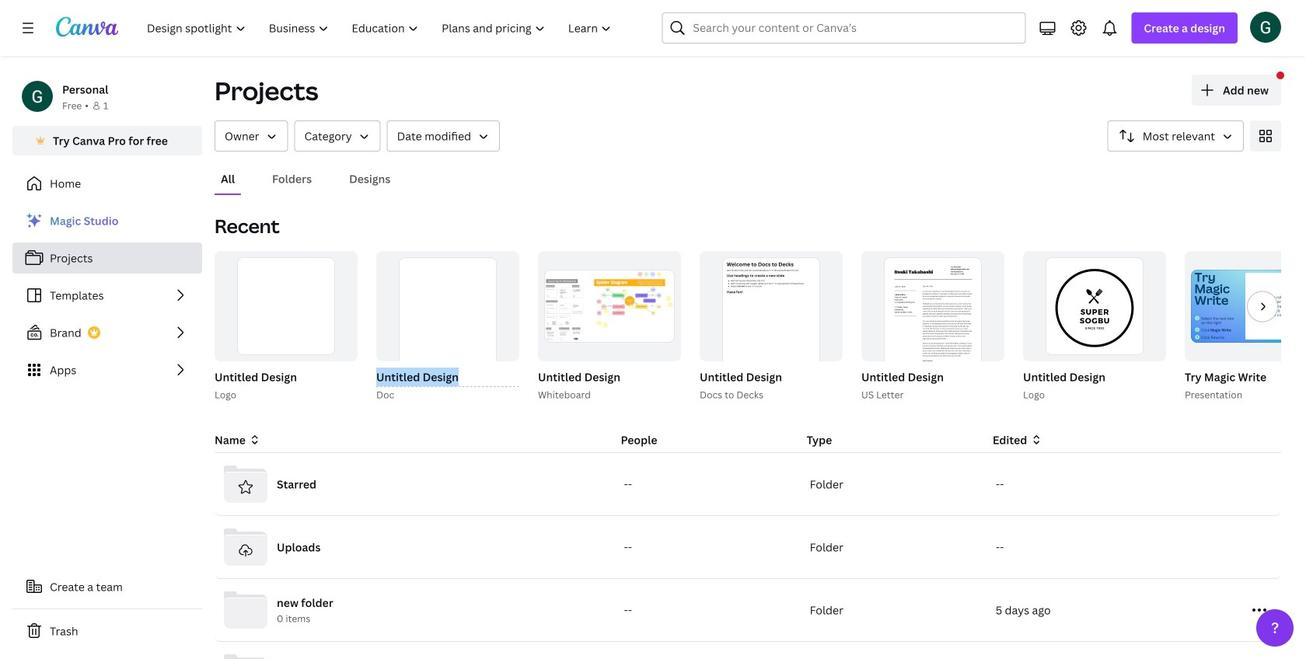 Task type: describe. For each thing, give the bounding box(es) containing it.
14 group from the left
[[1185, 251, 1307, 362]]

2 group from the left
[[215, 251, 358, 362]]

Owner button
[[215, 121, 288, 152]]

10 group from the left
[[862, 251, 1005, 384]]

4 group from the left
[[376, 251, 520, 396]]

Category button
[[294, 121, 381, 152]]



Task type: locate. For each thing, give the bounding box(es) containing it.
8 group from the left
[[700, 251, 843, 396]]

Sort by button
[[1108, 121, 1244, 152]]

13 group from the left
[[1182, 251, 1307, 403]]

list
[[12, 205, 202, 386]]

group
[[212, 251, 358, 403], [215, 251, 358, 362], [373, 251, 520, 403], [376, 251, 520, 396], [535, 251, 681, 403], [538, 251, 681, 362], [697, 251, 843, 403], [700, 251, 843, 396], [859, 251, 1005, 403], [862, 251, 1005, 384], [1020, 251, 1167, 403], [1023, 251, 1167, 362], [1182, 251, 1307, 403], [1185, 251, 1307, 362]]

6 group from the left
[[538, 251, 681, 362]]

11 group from the left
[[1020, 251, 1167, 403]]

top level navigation element
[[137, 12, 625, 44]]

5 group from the left
[[535, 251, 681, 403]]

None field
[[376, 368, 520, 387]]

None search field
[[662, 12, 1026, 44]]

9 group from the left
[[859, 251, 1005, 403]]

7 group from the left
[[697, 251, 843, 403]]

tooltip
[[1213, 582, 1300, 604]]

1 group from the left
[[212, 251, 358, 403]]

Search search field
[[693, 13, 995, 43]]

3 group from the left
[[373, 251, 520, 403]]

12 group from the left
[[1023, 251, 1167, 362]]

Date modified button
[[387, 121, 500, 152]]

greg robinson image
[[1251, 11, 1282, 43]]



Task type: vqa. For each thing, say whether or not it's contained in the screenshot.
Bold button
no



